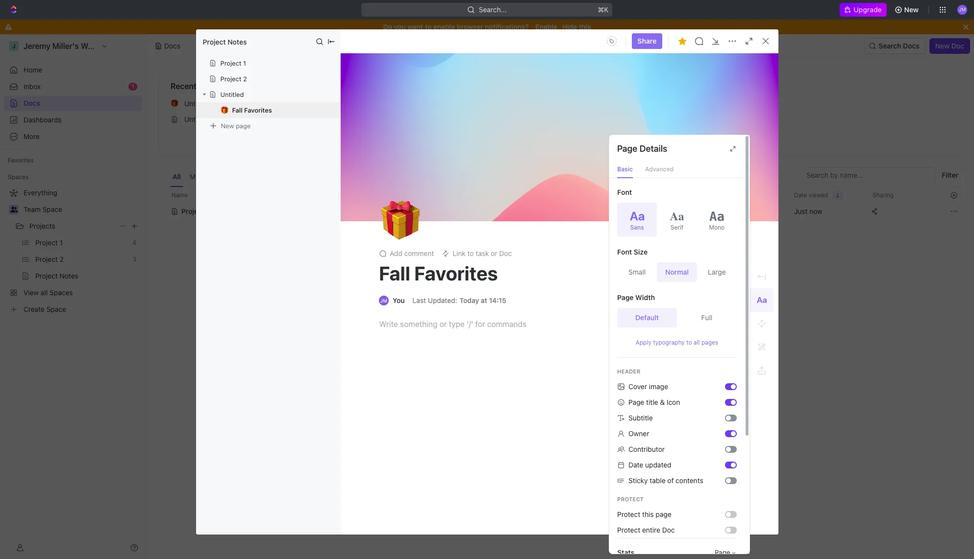 Task type: describe. For each thing, give the bounding box(es) containing it.
large
[[708, 268, 726, 276]]

task
[[476, 249, 489, 258]]

mono
[[709, 224, 725, 231]]

favorites button
[[4, 155, 38, 167]]

1 vertical spatial updated
[[645, 461, 671, 470]]

name
[[172, 191, 188, 199]]

of
[[667, 477, 674, 485]]

archived
[[374, 173, 402, 181]]

• for created by me
[[753, 100, 755, 108]]

project inside "link"
[[455, 100, 477, 108]]

sidebar navigation
[[0, 34, 147, 560]]

sticky
[[628, 477, 648, 485]]

project inside button
[[181, 207, 204, 216]]

default
[[635, 314, 659, 322]]

project notes link
[[437, 96, 683, 112]]

new button
[[891, 2, 925, 18]]

image
[[649, 383, 668, 391]]

1 inside sidebar navigation
[[131, 83, 134, 90]]

docs inside sidebar navigation
[[24, 99, 40, 107]]

page title & icon
[[628, 399, 680, 407]]

jm button
[[954, 2, 970, 18]]

doc inside dropdown button
[[499, 249, 512, 258]]

title
[[646, 399, 658, 407]]

contributor
[[628, 446, 665, 454]]

untitled • for created by me
[[726, 100, 755, 108]]

tab list containing all
[[170, 168, 405, 187]]

untitled • for recent
[[184, 100, 214, 108]]

share
[[637, 37, 657, 45]]

team space link
[[24, 202, 140, 218]]

owner
[[628, 430, 649, 438]]

jm inside dropdown button
[[959, 7, 966, 12]]

dashboards link
[[4, 112, 142, 128]]

page width
[[617, 294, 655, 302]]

add comment
[[390, 249, 434, 258]]

my docs button
[[187, 168, 220, 187]]

new for new page
[[221, 122, 234, 130]]

all
[[173, 173, 181, 181]]

assigned
[[335, 173, 365, 181]]

date updated inside button
[[716, 191, 753, 199]]

14:15
[[489, 296, 506, 305]]

project 1
[[220, 59, 246, 67]]

notifications?
[[485, 23, 529, 31]]

Search by name... text field
[[806, 168, 930, 183]]

spaces
[[8, 174, 29, 181]]

to inside dropdown button
[[467, 249, 474, 258]]

me
[[754, 82, 766, 91]]

protect for protect
[[617, 497, 644, 503]]

enable
[[433, 23, 455, 31]]

protect entire doc
[[617, 527, 675, 535]]

favorites inside button
[[8, 157, 34, 164]]

serif
[[671, 224, 683, 231]]

my docs
[[190, 173, 218, 181]]

team
[[24, 205, 41, 214]]

0 vertical spatial project notes
[[203, 38, 247, 46]]

icon
[[667, 399, 680, 407]]

link to task or doc button
[[438, 247, 516, 261]]

enable
[[535, 23, 557, 31]]

nov 1
[[716, 207, 733, 216]]

width
[[635, 294, 655, 302]]

new for new doc
[[935, 42, 950, 50]]

you
[[394, 23, 406, 31]]

2 vertical spatial to
[[686, 339, 692, 347]]

hide
[[562, 23, 577, 31]]

project notes inside button
[[181, 207, 225, 216]]

-
[[602, 207, 605, 216]]

sans
[[630, 224, 644, 231]]

my
[[190, 173, 199, 181]]

entire
[[642, 527, 660, 535]]

🎁 fall favorites
[[220, 106, 272, 114]]

page details
[[617, 144, 667, 154]]

page for page title & icon
[[628, 399, 644, 407]]

untitled link for created by me
[[708, 112, 954, 127]]

by
[[743, 82, 752, 91]]

1 vertical spatial this
[[642, 511, 654, 519]]

page button
[[715, 549, 737, 557]]

location
[[504, 191, 528, 199]]

search
[[879, 42, 901, 50]]

created by me
[[712, 82, 766, 91]]

last updated: today at 14:15
[[413, 296, 506, 305]]

row containing project notes
[[158, 202, 962, 222]]

team space
[[24, 205, 62, 214]]

new doc
[[935, 42, 964, 50]]

1 vertical spatial fall
[[379, 262, 410, 285]]

1 vertical spatial page
[[656, 511, 671, 519]]

date viewed
[[794, 191, 828, 199]]

all button
[[170, 168, 183, 187]]

apply typography to all pages
[[636, 339, 718, 347]]

sticky table of contents
[[628, 477, 703, 485]]

protect for protect entire doc
[[617, 527, 640, 535]]

home link
[[4, 62, 142, 78]]

0 vertical spatial this
[[579, 23, 591, 31]]

small
[[629, 268, 646, 276]]

search docs
[[879, 42, 920, 50]]

updated inside date updated button
[[730, 191, 753, 199]]

assigned button
[[332, 168, 367, 187]]

do
[[383, 23, 392, 31]]

dashboards
[[24, 116, 62, 124]]

archived button
[[371, 168, 405, 187]]



Task type: locate. For each thing, give the bounding box(es) containing it.
notes
[[228, 38, 247, 46], [479, 100, 498, 108], [206, 207, 225, 216]]

docs right my
[[201, 173, 218, 181]]

2 vertical spatial new
[[221, 122, 234, 130]]

1 horizontal spatial untitled •
[[726, 100, 755, 108]]

1 untitled • from the left
[[184, 100, 214, 108]]

1 vertical spatial font
[[617, 248, 632, 256]]

project notes
[[203, 38, 247, 46], [455, 100, 498, 108], [181, 207, 225, 216]]

docs
[[164, 42, 180, 50], [903, 42, 920, 50], [24, 99, 40, 107], [201, 173, 218, 181]]

0 horizontal spatial updated
[[645, 461, 671, 470]]

0 vertical spatial page
[[236, 122, 251, 130]]

1 vertical spatial to
[[467, 249, 474, 258]]

search...
[[479, 5, 507, 14]]

viewed
[[809, 191, 828, 199]]

column header
[[158, 187, 169, 203]]

1 horizontal spatial •
[[753, 100, 755, 108]]

untitled link
[[167, 112, 413, 127], [708, 112, 954, 127]]

details
[[640, 144, 667, 154]]

docs down inbox
[[24, 99, 40, 107]]

1 vertical spatial date updated
[[628, 461, 671, 470]]

0 horizontal spatial doc
[[499, 249, 512, 258]]

page down 🎁 fall favorites
[[236, 122, 251, 130]]

fall up new page at the top of the page
[[232, 106, 243, 114]]

size
[[634, 248, 648, 256]]

tree containing team space
[[4, 185, 142, 318]]

home
[[24, 66, 42, 74]]

2 protect from the top
[[617, 511, 640, 519]]

cover
[[628, 383, 647, 391]]

🎁 down created
[[712, 100, 720, 107]]

1 • from the left
[[211, 100, 214, 108]]

🎁 inside 🎁 fall favorites
[[220, 106, 228, 114]]

date
[[716, 191, 729, 199], [794, 191, 807, 199], [628, 461, 643, 470]]

font size
[[617, 248, 648, 256]]

1 row from the top
[[158, 187, 962, 203]]

1
[[243, 59, 246, 67], [131, 83, 134, 90], [730, 207, 733, 216]]

cell
[[158, 203, 169, 221]]

0 vertical spatial font
[[617, 188, 632, 197]]

at
[[481, 296, 487, 305]]

or
[[491, 249, 497, 258]]

jm left you
[[380, 298, 387, 304]]

2 • from the left
[[753, 100, 755, 108]]

page for page details
[[617, 144, 637, 154]]

1 protect from the top
[[617, 497, 644, 503]]

projects inside row
[[514, 207, 540, 216]]

date updated
[[716, 191, 753, 199], [628, 461, 671, 470]]

date up sticky at the right bottom
[[628, 461, 643, 470]]

typography
[[653, 339, 685, 347]]

date updated down contributor
[[628, 461, 671, 470]]

jm up new doc
[[959, 7, 966, 12]]

docs right search
[[903, 42, 920, 50]]

0 horizontal spatial •
[[211, 100, 214, 108]]

2
[[243, 75, 247, 83]]

•
[[211, 100, 214, 108], [753, 100, 755, 108]]

space
[[42, 205, 62, 214]]

2 row from the top
[[158, 202, 962, 222]]

do you want to enable browser notifications? enable hide this
[[383, 23, 591, 31]]

last
[[413, 296, 426, 305]]

updated up table
[[645, 461, 671, 470]]

2 horizontal spatial new
[[935, 42, 950, 50]]

🎁 up add
[[381, 197, 420, 243]]

2 vertical spatial project notes
[[181, 207, 225, 216]]

1 vertical spatial jm
[[380, 298, 387, 304]]

row
[[158, 187, 962, 203], [158, 202, 962, 222]]

today
[[460, 296, 479, 305]]

🎁
[[171, 100, 178, 107], [712, 100, 720, 107], [220, 106, 228, 114], [381, 197, 420, 243]]

1 horizontal spatial untitled link
[[708, 112, 954, 127]]

1 horizontal spatial date
[[716, 191, 729, 199]]

0 vertical spatial protect
[[617, 497, 644, 503]]

&
[[660, 399, 665, 407]]

this right hide
[[579, 23, 591, 31]]

you
[[393, 296, 405, 305]]

project 2
[[220, 75, 247, 83]]

0 vertical spatial projects
[[514, 207, 540, 216]]

untitled • down "recent"
[[184, 100, 214, 108]]

doc inside button
[[951, 42, 964, 50]]

1 for project 1
[[243, 59, 246, 67]]

want
[[407, 23, 423, 31]]

0 horizontal spatial untitled •
[[184, 100, 214, 108]]

projects down location
[[514, 207, 540, 216]]

page for page width
[[617, 294, 634, 302]]

tree
[[4, 185, 142, 318]]

🎁 up new page at the top of the page
[[220, 106, 228, 114]]

protect for protect this page
[[617, 511, 640, 519]]

• down me
[[753, 100, 755, 108]]

tags
[[602, 191, 615, 199]]

untitled
[[220, 91, 244, 99], [184, 100, 209, 108], [726, 100, 751, 108], [184, 115, 209, 124], [726, 115, 751, 124]]

notes inside project notes "link"
[[479, 100, 498, 108]]

1 horizontal spatial jm
[[959, 7, 966, 12]]

2 vertical spatial 1
[[730, 207, 733, 216]]

1 font from the top
[[617, 188, 632, 197]]

table containing project notes
[[158, 187, 962, 222]]

0 horizontal spatial this
[[579, 23, 591, 31]]

0 horizontal spatial date updated
[[628, 461, 671, 470]]

user group image
[[10, 207, 17, 213]]

0 vertical spatial notes
[[228, 38, 247, 46]]

protect down protect this page at right
[[617, 527, 640, 535]]

0 vertical spatial new
[[904, 5, 919, 14]]

2 horizontal spatial to
[[686, 339, 692, 347]]

protect down sticky at the right bottom
[[617, 497, 644, 503]]

projects link
[[29, 219, 115, 234]]

date updated up nov 1
[[716, 191, 753, 199]]

0 horizontal spatial untitled link
[[167, 112, 413, 127]]

projects down "team space"
[[29, 222, 55, 230]]

2 untitled • from the left
[[726, 100, 755, 108]]

1 for nov 1
[[730, 207, 733, 216]]

2 horizontal spatial doc
[[951, 42, 964, 50]]

to
[[425, 23, 432, 31], [467, 249, 474, 258], [686, 339, 692, 347]]

0 vertical spatial fall
[[232, 106, 243, 114]]

doc down jm dropdown button
[[951, 42, 964, 50]]

now
[[809, 207, 822, 216]]

1 horizontal spatial date updated
[[716, 191, 753, 199]]

1 horizontal spatial page
[[656, 511, 671, 519]]

date up nov
[[716, 191, 729, 199]]

1 vertical spatial 1
[[131, 83, 134, 90]]

doc right entire
[[662, 527, 675, 535]]

just
[[794, 207, 808, 216]]

new inside new button
[[904, 5, 919, 14]]

date for date viewed button
[[794, 191, 807, 199]]

row up - at the top right of the page
[[158, 187, 962, 203]]

0 horizontal spatial projects
[[29, 222, 55, 230]]

untitled •
[[184, 100, 214, 108], [726, 100, 755, 108]]

projects
[[514, 207, 540, 216], [29, 222, 55, 230]]

2 vertical spatial protect
[[617, 527, 640, 535]]

🎁 button
[[220, 106, 232, 114]]

1 vertical spatial notes
[[479, 100, 498, 108]]

subtitle
[[628, 414, 653, 423]]

1 horizontal spatial to
[[467, 249, 474, 258]]

favorites inside 🎁 fall favorites
[[244, 106, 272, 114]]

1 horizontal spatial fall
[[379, 262, 410, 285]]

2 vertical spatial notes
[[206, 207, 225, 216]]

recent
[[171, 82, 197, 91]]

this up protect entire doc
[[642, 511, 654, 519]]

0 horizontal spatial 1
[[131, 83, 134, 90]]

to right the link
[[467, 249, 474, 258]]

⌘k
[[598, 5, 609, 14]]

project notes inside "link"
[[455, 100, 498, 108]]

1 horizontal spatial notes
[[228, 38, 247, 46]]

font right tags
[[617, 188, 632, 197]]

2 horizontal spatial date
[[794, 191, 807, 199]]

🎁 down "recent"
[[171, 100, 178, 107]]

0 vertical spatial jm
[[959, 7, 966, 12]]

font for font
[[617, 188, 632, 197]]

date up just
[[794, 191, 807, 199]]

doc right or
[[499, 249, 512, 258]]

• for recent
[[211, 100, 214, 108]]

tab list
[[170, 168, 405, 187]]

0 vertical spatial to
[[425, 23, 432, 31]]

protect up protect entire doc
[[617, 511, 640, 519]]

projects inside 'tree'
[[29, 222, 55, 230]]

font left size
[[617, 248, 632, 256]]

1 vertical spatial project notes
[[455, 100, 498, 108]]

new for new
[[904, 5, 919, 14]]

sharing
[[873, 191, 894, 199]]

1 vertical spatial new
[[935, 42, 950, 50]]

1 horizontal spatial new
[[904, 5, 919, 14]]

protect this page
[[617, 511, 671, 519]]

normal
[[665, 268, 689, 276]]

to left all
[[686, 339, 692, 347]]

to right 'want'
[[425, 23, 432, 31]]

0 vertical spatial date updated
[[716, 191, 753, 199]]

0 vertical spatial 1
[[243, 59, 246, 67]]

0 horizontal spatial new
[[221, 122, 234, 130]]

1 horizontal spatial doc
[[662, 527, 675, 535]]

date viewed button
[[788, 188, 843, 203]]

new right search docs
[[935, 42, 950, 50]]

row down location
[[158, 202, 962, 222]]

updated
[[730, 191, 753, 199], [645, 461, 671, 470]]

updated up nov 1
[[730, 191, 753, 199]]

1 horizontal spatial updated
[[730, 191, 753, 199]]

0 vertical spatial doc
[[951, 42, 964, 50]]

tree inside sidebar navigation
[[4, 185, 142, 318]]

1 horizontal spatial this
[[642, 511, 654, 519]]

0 vertical spatial updated
[[730, 191, 753, 199]]

untitled link for recent
[[167, 112, 413, 127]]

fall down add
[[379, 262, 410, 285]]

page up entire
[[656, 511, 671, 519]]

date for date updated button
[[716, 191, 729, 199]]

cover image
[[628, 383, 668, 391]]

fall inside 🎁 fall favorites
[[232, 106, 243, 114]]

new down 🎁 dropdown button
[[221, 122, 234, 130]]

docs up "recent"
[[164, 42, 180, 50]]

2 horizontal spatial 1
[[730, 207, 733, 216]]

just now
[[794, 207, 822, 216]]

column header inside table
[[158, 187, 169, 203]]

stats
[[617, 549, 634, 557]]

2 horizontal spatial notes
[[479, 100, 498, 108]]

2 vertical spatial doc
[[662, 527, 675, 535]]

project notes button
[[171, 202, 492, 222]]

dropdown menu image
[[604, 33, 620, 49]]

0 horizontal spatial notes
[[206, 207, 225, 216]]

1 horizontal spatial projects
[[514, 207, 540, 216]]

new inside new doc button
[[935, 42, 950, 50]]

new page
[[221, 122, 251, 130]]

2 untitled link from the left
[[708, 112, 954, 127]]

upgrade
[[854, 5, 882, 14]]

1 vertical spatial protect
[[617, 511, 640, 519]]

0 horizontal spatial jm
[[380, 298, 387, 304]]

contents
[[676, 477, 703, 485]]

• left 🎁 dropdown button
[[211, 100, 214, 108]]

updated:
[[428, 296, 457, 305]]

search docs button
[[865, 38, 925, 54]]

link to task or doc
[[453, 249, 512, 258]]

2 font from the top
[[617, 248, 632, 256]]

1 untitled link from the left
[[167, 112, 413, 127]]

1 horizontal spatial 1
[[243, 59, 246, 67]]

full
[[701, 314, 712, 322]]

notes inside project notes button
[[206, 207, 225, 216]]

docs link
[[4, 96, 142, 111]]

0 horizontal spatial to
[[425, 23, 432, 31]]

link
[[453, 249, 466, 258]]

3 protect from the top
[[617, 527, 640, 535]]

inbox
[[24, 82, 41, 91]]

0 horizontal spatial date
[[628, 461, 643, 470]]

all
[[694, 339, 700, 347]]

apply
[[636, 339, 651, 347]]

0 horizontal spatial page
[[236, 122, 251, 130]]

nov
[[716, 207, 728, 216]]

table
[[158, 187, 962, 222]]

font for font size
[[617, 248, 632, 256]]

1 vertical spatial doc
[[499, 249, 512, 258]]

created
[[712, 82, 741, 91]]

row containing name
[[158, 187, 962, 203]]

0 horizontal spatial fall
[[232, 106, 243, 114]]

doc
[[951, 42, 964, 50], [499, 249, 512, 258], [662, 527, 675, 535]]

new up search docs
[[904, 5, 919, 14]]

1 vertical spatial projects
[[29, 222, 55, 230]]

untitled • down created by me
[[726, 100, 755, 108]]

fall
[[232, 106, 243, 114], [379, 262, 410, 285]]



Task type: vqa. For each thing, say whether or not it's contained in the screenshot.
the Apply Template
no



